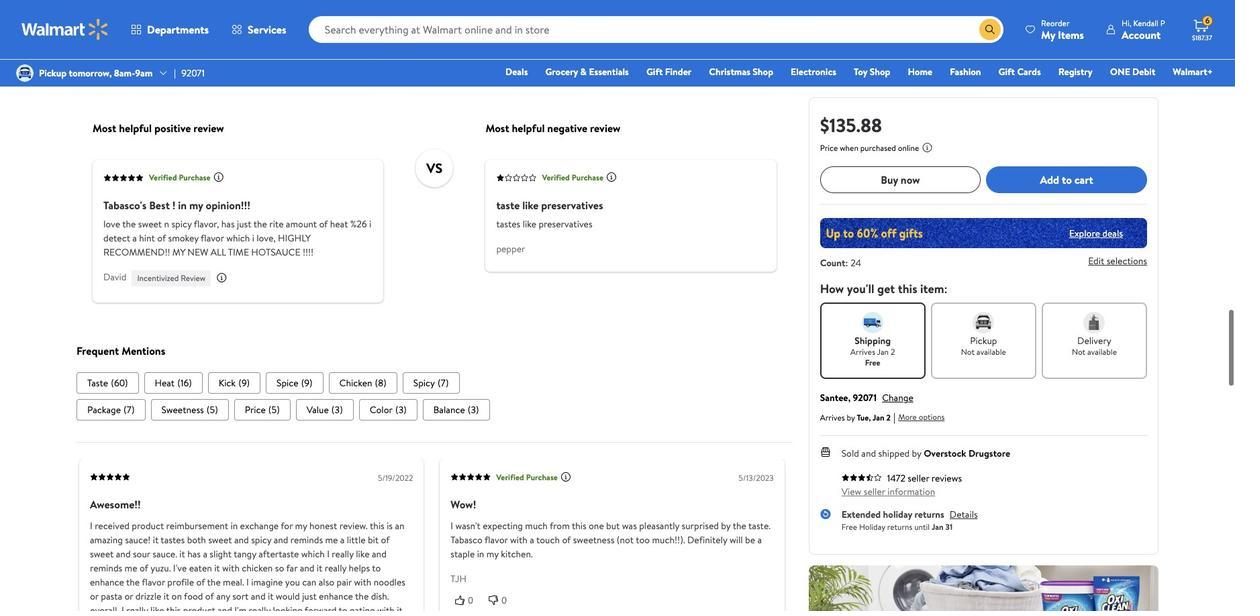 Task type: vqa. For each thing, say whether or not it's contained in the screenshot.
rouge, inside the baton rouge, 70810 change not available
no



Task type: describe. For each thing, give the bounding box(es) containing it.
frequent mentions
[[77, 343, 165, 358]]

registry link
[[1053, 64, 1099, 79]]

verified purchase information image for taste like preservatives
[[606, 172, 617, 182]]

gift finder
[[647, 65, 692, 79]]

$135.88
[[820, 112, 882, 138]]

tabasco
[[451, 534, 483, 547]]

forward
[[305, 604, 337, 612]]

like right taste on the top left
[[523, 198, 539, 212]]

selections
[[1107, 255, 1148, 268]]

2 vertical spatial to
[[339, 604, 348, 612]]

of left any
[[205, 590, 214, 603]]

1 vertical spatial |
[[894, 410, 896, 425]]

flavor inside i wasn't expecting much from this one but was pleasantly surprised by the taste. tabasco flavor with a touch of sweetness (not too much!!). definitely will be a staple in my kitchen.
[[485, 534, 508, 547]]

:
[[846, 256, 848, 270]]

(5) for sweetness (5)
[[207, 403, 218, 417]]

this down the 'on'
[[166, 604, 181, 612]]

92071 for santee,
[[853, 391, 877, 405]]

the up drizzle at the left of page
[[126, 576, 140, 589]]

hi,
[[1122, 17, 1132, 29]]

kendall
[[1134, 17, 1159, 29]]

incentivized review information image
[[216, 272, 227, 283]]

list item containing spicy
[[403, 372, 460, 394]]

all
[[105, 27, 114, 40]]

helpful for positive
[[119, 120, 152, 135]]

0 vertical spatial i
[[369, 217, 371, 230]]

extended
[[842, 508, 881, 522]]

review inside write a review link
[[207, 27, 234, 40]]

like up pepper
[[523, 217, 537, 230]]

pickup tomorrow, 8am-9am
[[39, 66, 153, 80]]

gift for gift cards
[[999, 65, 1015, 79]]

1 vertical spatial i
[[252, 231, 254, 245]]

incentivized
[[137, 272, 179, 284]]

drugstore
[[969, 447, 1011, 461]]

by inside 'arrives by tue, jan 2 | more options'
[[847, 412, 855, 423]]

list item containing chicken
[[329, 372, 397, 394]]

jan inside shipping arrives jan 2 free
[[877, 346, 889, 358]]

0 vertical spatial preservatives
[[541, 198, 603, 212]]

kitchen.
[[501, 548, 533, 561]]

debit
[[1133, 65, 1156, 79]]

taste (60)
[[87, 377, 128, 390]]

5/19/2022
[[378, 473, 413, 484]]

the up 'love,'
[[254, 217, 267, 230]]

1 horizontal spatial verified
[[496, 472, 524, 483]]

all
[[211, 245, 226, 259]]

rite
[[269, 217, 284, 230]]

value
[[307, 403, 329, 417]]

purchased
[[861, 142, 896, 154]]

toy shop
[[854, 65, 891, 79]]

items
[[1058, 27, 1084, 42]]

get
[[878, 281, 895, 297]]

color
[[370, 403, 393, 417]]

any
[[216, 590, 230, 603]]

chicken (8)
[[339, 377, 387, 390]]

2 horizontal spatial sweet
[[208, 534, 232, 547]]

0 vertical spatial me
[[325, 534, 338, 547]]

legal information image
[[922, 142, 933, 153]]

pickup for tomorrow,
[[39, 66, 67, 80]]

gift cards link
[[993, 64, 1047, 79]]

fashion
[[950, 65, 981, 79]]

more options button
[[899, 412, 945, 423]]

the right love
[[122, 217, 136, 230]]

sauce.
[[153, 548, 177, 561]]

the up eating
[[355, 590, 369, 603]]

from
[[550, 520, 570, 533]]

sauce!
[[125, 534, 151, 547]]

1 vertical spatial me
[[125, 562, 137, 575]]

really right i'm
[[249, 604, 271, 612]]

more
[[899, 412, 917, 423]]

like down drizzle at the left of page
[[150, 604, 164, 612]]

i up amazing
[[90, 520, 93, 533]]

2 vertical spatial sweet
[[90, 548, 114, 561]]

available for pickup
[[977, 346, 1006, 358]]

review for most helpful negative review
[[590, 120, 621, 135]]

sort
[[232, 590, 249, 603]]

intent image for shipping image
[[862, 312, 884, 334]]

shop for christmas shop
[[753, 65, 774, 79]]

helpful for negative
[[512, 120, 545, 135]]

cart
[[1075, 172, 1094, 187]]

pickup for not
[[970, 334, 997, 348]]

you'll
[[847, 281, 875, 297]]

not for delivery
[[1072, 346, 1086, 358]]

a right be
[[758, 534, 762, 547]]

has inside 'i received product reimbursement in exchange for my honest review. this is an amazing sauce! it tastes both sweet and spicy and reminds me a little bit of sweet and sour sauce. it has a slight tangy aftertaste which i really like and reminds me of yuzu. i've eaten it with chicken so far and it really helps to enhance the flavor profile of the meal. i imagine you can also pair with noodles or pasta or drizzle it on food of any sort and it would just enhance the dish. overall, i really like this product and i'm really looking forward to eating w'
[[187, 548, 201, 561]]

and down any
[[218, 604, 232, 612]]

departments button
[[120, 13, 220, 46]]

!!!!
[[303, 245, 314, 259]]

it down imagine
[[268, 590, 274, 603]]

2 0 from the left
[[502, 595, 507, 606]]

add to cart button
[[987, 167, 1148, 193]]

grocery & essentials link
[[539, 64, 635, 79]]

gift for gift finder
[[647, 65, 663, 79]]

i received product reimbursement in exchange for my honest review. this is an amazing sauce! it tastes both sweet and spicy and reminds me a little bit of sweet and sour sauce. it has a slight tangy aftertaste which i really like and reminds me of yuzu. i've eaten it with chicken so far and it really helps to enhance the flavor profile of the meal. i imagine you can also pair with noodles or pasta or drizzle it on food of any sort and it would just enhance the dish. overall, i really like this product and i'm really looking forward to eating w
[[90, 520, 406, 612]]

(3) for color (3)
[[395, 403, 407, 417]]

mentions
[[122, 343, 165, 358]]

so
[[275, 562, 284, 575]]

the up any
[[207, 576, 221, 589]]

view seller information
[[842, 485, 936, 499]]

shop for toy shop
[[870, 65, 891, 79]]

purchase for !
[[179, 172, 211, 183]]

overstock
[[924, 447, 967, 461]]

really down little
[[332, 548, 354, 561]]

the inside i wasn't expecting much from this one but was pleasantly surprised by the taste. tabasco flavor with a touch of sweetness (not too much!!). definitely will be a staple in my kitchen.
[[733, 520, 747, 533]]

just inside tabasco's best ! in my opinion!!! love the sweet n spicy flavor, has just the rite amount of heat %26 i detect a hint of smokey flavor which i love, highly recommend!! my new all time hotsauce !!!!
[[237, 217, 251, 230]]

you
[[285, 576, 300, 589]]

list containing package
[[77, 399, 793, 421]]

0 horizontal spatial returns
[[888, 521, 913, 533]]

honest
[[310, 520, 337, 533]]

tastes inside 'i received product reimbursement in exchange for my honest review. this is an amazing sauce! it tastes both sweet and spicy and reminds me a little bit of sweet and sour sauce. it has a slight tangy aftertaste which i really like and reminds me of yuzu. i've eaten it with chicken so far and it really helps to enhance the flavor profile of the meal. i imagine you can also pair with noodles or pasta or drizzle it on food of any sort and it would just enhance the dish. overall, i really like this product and i'm really looking forward to eating w'
[[161, 534, 185, 547]]

2 or from the left
[[125, 590, 133, 603]]

eating
[[350, 604, 375, 612]]

6 $187.37
[[1192, 15, 1213, 42]]

this left is
[[370, 520, 385, 533]]

a left little
[[340, 534, 345, 547]]

1 horizontal spatial purchase
[[526, 472, 558, 483]]

shipping arrives jan 2 free
[[851, 334, 895, 369]]

(9) for kick (9)
[[238, 377, 250, 390]]

2 0 button from the left
[[484, 594, 518, 608]]

this right the get
[[898, 281, 918, 297]]

and up tangy
[[234, 534, 249, 547]]

sour
[[133, 548, 150, 561]]

santee,
[[820, 391, 851, 405]]

0 horizontal spatial |
[[174, 66, 176, 80]]

list item containing color
[[359, 399, 417, 421]]

most for most helpful negative review
[[486, 120, 509, 135]]

heat
[[330, 217, 348, 230]]

i up also
[[327, 548, 330, 561]]

sweetness
[[162, 403, 204, 417]]

in inside tabasco's best ! in my opinion!!! love the sweet n spicy flavor, has just the rite amount of heat %26 i detect a hint of smokey flavor which i love, highly recommend!! my new all time hotsauce !!!!
[[178, 198, 187, 212]]

walmart image
[[21, 19, 109, 40]]

1 horizontal spatial to
[[372, 562, 381, 575]]

of down sour
[[140, 562, 148, 575]]

santee, 92071 change
[[820, 391, 914, 405]]

balance
[[434, 403, 465, 417]]

dish.
[[371, 590, 389, 603]]

1 vertical spatial product
[[183, 604, 215, 612]]

verified purchase up much
[[496, 472, 558, 483]]

helps
[[349, 562, 370, 575]]

amount
[[286, 217, 317, 230]]

essentials
[[589, 65, 629, 79]]

Walmart Site-Wide search field
[[309, 16, 1004, 43]]

up to sixty percent off deals. shop now. image
[[820, 218, 1148, 248]]

pickup not available
[[961, 334, 1006, 358]]

2 inside 'arrives by tue, jan 2 | more options'
[[887, 412, 891, 423]]

i right meal.
[[247, 576, 249, 589]]

1 vertical spatial preservatives
[[539, 217, 593, 230]]

1 horizontal spatial returns
[[915, 508, 945, 522]]

most for most helpful positive review
[[93, 120, 116, 135]]

really down drizzle at the left of page
[[126, 604, 148, 612]]

too
[[636, 534, 650, 547]]

n
[[164, 217, 169, 230]]

which inside tabasco's best ! in my opinion!!! love the sweet n spicy flavor, has just the rite amount of heat %26 i detect a hint of smokey flavor which i love, highly recommend!! my new all time hotsauce !!!!
[[226, 231, 250, 245]]

profile
[[167, 576, 194, 589]]

edit selections button
[[1089, 255, 1148, 268]]

negative
[[547, 120, 588, 135]]

0 horizontal spatial enhance
[[90, 576, 124, 589]]

flavor inside 'i received product reimbursement in exchange for my honest review. this is an amazing sauce! it tastes both sweet and spicy and reminds me a little bit of sweet and sour sauce. it has a slight tangy aftertaste which i really like and reminds me of yuzu. i've eaten it with chicken so far and it really helps to enhance the flavor profile of the meal. i imagine you can also pair with noodles or pasta or drizzle it on food of any sort and it would just enhance the dish. overall, i really like this product and i'm really looking forward to eating w'
[[142, 576, 165, 589]]

frequent
[[77, 343, 119, 358]]

of left heat
[[319, 217, 328, 230]]

of inside i wasn't expecting much from this one but was pleasantly surprised by the taste. tabasco flavor with a touch of sweetness (not too much!!). definitely will be a staple in my kitchen.
[[562, 534, 571, 547]]

i'm
[[235, 604, 247, 612]]

by inside i wasn't expecting much from this one but was pleasantly surprised by the taste. tabasco flavor with a touch of sweetness (not too much!!). definitely will be a staple in my kitchen.
[[721, 520, 731, 533]]

spicy inside 'i received product reimbursement in exchange for my honest review. this is an amazing sauce! it tastes both sweet and spicy and reminds me a little bit of sweet and sour sauce. it has a slight tangy aftertaste which i really like and reminds me of yuzu. i've eaten it with chicken so far and it really helps to enhance the flavor profile of the meal. i imagine you can also pair with noodles or pasta or drizzle it on food of any sort and it would just enhance the dish. overall, i really like this product and i'm really looking forward to eating w'
[[251, 534, 272, 547]]

holiday
[[883, 508, 913, 522]]

services button
[[220, 13, 298, 46]]

awesome!!
[[90, 497, 141, 512]]

sold and shipped by overstock drugstore
[[842, 447, 1011, 461]]

Search search field
[[309, 16, 1004, 43]]

1 or from the left
[[90, 590, 99, 603]]

bit
[[368, 534, 379, 547]]

looking
[[273, 604, 303, 612]]

1 horizontal spatial reminds
[[291, 534, 323, 547]]

home link
[[902, 64, 939, 79]]

spicy (7)
[[413, 377, 449, 390]]

has inside tabasco's best ! in my opinion!!! love the sweet n spicy flavor, has just the rite amount of heat %26 i detect a hint of smokey flavor which i love, highly recommend!! my new all time hotsauce !!!!
[[221, 217, 235, 230]]

walmart+ link
[[1167, 64, 1219, 79]]

reorder
[[1041, 17, 1070, 29]]

and up can
[[300, 562, 315, 575]]

electronics link
[[785, 64, 843, 79]]

it left the 'on'
[[164, 590, 169, 603]]

wasn't
[[456, 520, 481, 533]]

arrives inside shipping arrives jan 2 free
[[851, 346, 876, 358]]

of right hint
[[157, 231, 166, 245]]



Task type: locate. For each thing, give the bounding box(es) containing it.
hi, kendall p account
[[1122, 17, 1166, 42]]

jan inside 'arrives by tue, jan 2 | more options'
[[873, 412, 885, 423]]

just down can
[[302, 590, 317, 603]]

love,
[[257, 231, 276, 245]]

just down opinion!!! at the top
[[237, 217, 251, 230]]

extended holiday returns details free holiday returns until jan 31
[[842, 508, 978, 533]]

review for most helpful positive review
[[194, 120, 224, 135]]

to left 'cart'
[[1062, 172, 1072, 187]]

0 horizontal spatial 0
[[468, 595, 473, 606]]

1 vertical spatial my
[[295, 520, 307, 533]]

delivery
[[1078, 334, 1112, 348]]

hotsauce
[[251, 245, 301, 259]]

returns left the 31
[[915, 508, 945, 522]]

2 vertical spatial jan
[[932, 521, 944, 533]]

0 horizontal spatial product
[[132, 520, 164, 533]]

1 horizontal spatial (3)
[[395, 403, 407, 417]]

grocery
[[546, 65, 578, 79]]

2 up change button on the right bottom
[[891, 346, 895, 358]]

(7)
[[438, 377, 449, 390], [124, 403, 135, 417]]

(5)
[[207, 403, 218, 417], [268, 403, 280, 417]]

0 horizontal spatial in
[[178, 198, 187, 212]]

verified up taste like preservatives tastes like preservatives
[[542, 172, 570, 183]]

free inside the extended holiday returns details free holiday returns until jan 31
[[842, 521, 857, 533]]

2 vertical spatial flavor
[[142, 576, 165, 589]]

information
[[888, 485, 936, 499]]

spicy down the exchange
[[251, 534, 272, 547]]

price inside list item
[[245, 403, 266, 417]]

seller
[[908, 472, 930, 485], [864, 485, 886, 499]]

(not
[[617, 534, 634, 547]]

1 horizontal spatial most
[[486, 120, 509, 135]]

how you'll get this item:
[[820, 281, 948, 297]]

free for extended
[[842, 521, 857, 533]]

of
[[319, 217, 328, 230], [157, 231, 166, 245], [381, 534, 390, 547], [562, 534, 571, 547], [140, 562, 148, 575], [196, 576, 205, 589], [205, 590, 214, 603]]

list item up value
[[266, 372, 323, 394]]

can
[[302, 576, 316, 589]]

a down much
[[530, 534, 534, 547]]

in inside i wasn't expecting much from this one but was pleasantly surprised by the taste. tabasco flavor with a touch of sweetness (not too much!!). definitely will be a staple in my kitchen.
[[477, 548, 484, 561]]

in inside 'i received product reimbursement in exchange for my honest review. this is an amazing sauce! it tastes both sweet and spicy and reminds me a little bit of sweet and sour sauce. it has a slight tangy aftertaste which i really like and reminds me of yuzu. i've eaten it with chicken so far and it really helps to enhance the flavor profile of the meal. i imagine you can also pair with noodles or pasta or drizzle it on food of any sort and it would just enhance the dish. overall, i really like this product and i'm really looking forward to eating w'
[[231, 520, 238, 533]]

to inside button
[[1062, 172, 1072, 187]]

my inside 'i received product reimbursement in exchange for my honest review. this is an amazing sauce! it tastes both sweet and spicy and reminds me a little bit of sweet and sour sauce. it has a slight tangy aftertaste which i really like and reminds me of yuzu. i've eaten it with chicken so far and it really helps to enhance the flavor profile of the meal. i imagine you can also pair with noodles or pasta or drizzle it on food of any sort and it would just enhance the dish. overall, i really like this product and i'm really looking forward to eating w'
[[295, 520, 307, 533]]

which
[[226, 231, 250, 245], [301, 548, 325, 561]]

buy
[[881, 172, 898, 187]]

list item down spice
[[234, 399, 291, 421]]

list item down taste (60)
[[77, 399, 145, 421]]

1 horizontal spatial which
[[301, 548, 325, 561]]

0 horizontal spatial purchase
[[179, 172, 211, 183]]

price left the when at the right
[[820, 142, 838, 154]]

reorder my items
[[1041, 17, 1084, 42]]

5/13/2023
[[739, 473, 774, 484]]

not for pickup
[[961, 346, 975, 358]]

my right for
[[295, 520, 307, 533]]

review right positive
[[194, 120, 224, 135]]

1 gift from the left
[[647, 65, 663, 79]]

pickup left tomorrow,
[[39, 66, 67, 80]]

1 vertical spatial flavor
[[485, 534, 508, 547]]

purchase for preservatives
[[572, 172, 604, 183]]

0 horizontal spatial (3)
[[332, 403, 343, 417]]

1 horizontal spatial (5)
[[268, 403, 280, 417]]

a
[[200, 27, 205, 40], [133, 231, 137, 245], [340, 534, 345, 547], [530, 534, 534, 547], [758, 534, 762, 547], [203, 548, 207, 561]]

sweetness (5)
[[162, 403, 218, 417]]

0 vertical spatial 2
[[891, 346, 895, 358]]

review
[[181, 272, 206, 284]]

purchase up much
[[526, 472, 558, 483]]

0 vertical spatial enhance
[[90, 576, 124, 589]]

list item up color
[[329, 372, 397, 394]]

2 gift from the left
[[999, 65, 1015, 79]]

0 vertical spatial pickup
[[39, 66, 67, 80]]

2 horizontal spatial in
[[477, 548, 484, 561]]

0 horizontal spatial (7)
[[124, 403, 135, 417]]

tastes down taste on the top left
[[496, 217, 521, 230]]

list item containing package
[[77, 399, 145, 421]]

it
[[153, 534, 159, 547], [179, 548, 185, 561], [214, 562, 220, 575], [317, 562, 323, 575], [164, 590, 169, 603], [268, 590, 274, 603]]

2 most from the left
[[486, 120, 509, 135]]

electronics
[[791, 65, 837, 79]]

1 horizontal spatial arrives
[[851, 346, 876, 358]]

1 horizontal spatial (9)
[[301, 377, 313, 390]]

shipping
[[855, 334, 891, 348]]

92071 down write
[[181, 66, 205, 80]]

list item
[[77, 372, 139, 394], [144, 372, 203, 394], [208, 372, 261, 394], [266, 372, 323, 394], [329, 372, 397, 394], [403, 372, 460, 394], [77, 399, 145, 421], [151, 399, 229, 421], [234, 399, 291, 421], [296, 399, 354, 421], [359, 399, 417, 421], [423, 399, 490, 421]]

far
[[286, 562, 298, 575]]

reminds down amazing
[[90, 562, 122, 575]]

or right "pasta"
[[125, 590, 133, 603]]

1 horizontal spatial price
[[820, 142, 838, 154]]

1 vertical spatial list
[[77, 399, 793, 421]]

list item up price (5)
[[208, 372, 261, 394]]

and right sold
[[862, 447, 876, 461]]

1 vertical spatial has
[[187, 548, 201, 561]]

1 list from the top
[[77, 372, 793, 394]]

(5) down spice
[[268, 403, 280, 417]]

2 not from the left
[[1072, 346, 1086, 358]]

3 (3) from the left
[[468, 403, 479, 417]]

0 horizontal spatial gift
[[647, 65, 663, 79]]

1 horizontal spatial has
[[221, 217, 235, 230]]

1 horizontal spatial verified purchase information image
[[561, 471, 571, 482]]

1 horizontal spatial me
[[325, 534, 338, 547]]

price down kick (9)
[[245, 403, 266, 417]]

(9) for spice (9)
[[301, 377, 313, 390]]

jan left the 31
[[932, 521, 944, 533]]

until
[[915, 521, 930, 533]]

reviews down overstock
[[932, 472, 962, 485]]

1 most from the left
[[93, 120, 116, 135]]

0 horizontal spatial arrives
[[820, 412, 845, 423]]

list item containing price
[[234, 399, 291, 421]]

when
[[840, 142, 859, 154]]

1 horizontal spatial with
[[354, 576, 372, 589]]

this left one at the bottom of the page
[[572, 520, 587, 533]]

just
[[237, 217, 251, 230], [302, 590, 317, 603]]

1 vertical spatial pickup
[[970, 334, 997, 348]]

one
[[1110, 65, 1131, 79]]

reminds down honest
[[291, 534, 323, 547]]

it up also
[[317, 562, 323, 575]]

eaten
[[189, 562, 212, 575]]

noodles
[[374, 576, 406, 589]]

not down intent image for pickup at the right of the page
[[961, 346, 975, 358]]

available inside pickup not available
[[977, 346, 1006, 358]]

(5) right sweetness
[[207, 403, 218, 417]]

by
[[847, 412, 855, 423], [912, 447, 922, 461], [721, 520, 731, 533]]

0 vertical spatial sweet
[[138, 217, 162, 230]]

1 horizontal spatial tastes
[[496, 217, 521, 230]]

0 horizontal spatial (5)
[[207, 403, 218, 417]]

of right bit
[[381, 534, 390, 547]]

verified purchase up !
[[149, 172, 211, 183]]

1 horizontal spatial product
[[183, 604, 215, 612]]

tomorrow,
[[69, 66, 112, 80]]

verified purchase up taste like preservatives tastes like preservatives
[[542, 172, 604, 183]]

it up sauce.
[[153, 534, 159, 547]]

a right write
[[200, 27, 205, 40]]

drizzle
[[135, 590, 161, 603]]

expecting
[[483, 520, 523, 533]]

see
[[88, 27, 103, 40]]

not inside delivery not available
[[1072, 346, 1086, 358]]

0 horizontal spatial my
[[189, 198, 203, 212]]

christmas
[[709, 65, 751, 79]]

2 inside shipping arrives jan 2 free
[[891, 346, 895, 358]]

seller for view
[[864, 485, 886, 499]]

not down 'intent image for delivery'
[[1072, 346, 1086, 358]]

2 shop from the left
[[870, 65, 891, 79]]

gift inside gift cards link
[[999, 65, 1015, 79]]

2 (9) from the left
[[301, 377, 313, 390]]

overall,
[[90, 604, 119, 612]]

or up overall, in the bottom of the page
[[90, 590, 99, 603]]

and down bit
[[372, 548, 387, 561]]

0 button down the tjh
[[451, 594, 484, 608]]

to left eating
[[339, 604, 348, 612]]

1 shop from the left
[[753, 65, 774, 79]]

(8)
[[375, 377, 387, 390]]

(3) right color
[[395, 403, 407, 417]]

fashion link
[[944, 64, 987, 79]]

price for price (5)
[[245, 403, 266, 417]]

available for delivery
[[1088, 346, 1117, 358]]

(7) for spicy (7)
[[438, 377, 449, 390]]

1 horizontal spatial flavor
[[201, 231, 224, 245]]

is
[[387, 520, 393, 533]]

0 vertical spatial just
[[237, 217, 251, 230]]

exchange
[[240, 520, 279, 533]]

0 vertical spatial product
[[132, 520, 164, 533]]

reviews for 1472 seller reviews
[[932, 472, 962, 485]]

it up i've
[[179, 548, 185, 561]]

and down imagine
[[251, 590, 266, 603]]

shop right toy
[[870, 65, 891, 79]]

intent image for delivery image
[[1084, 312, 1106, 334]]

0 vertical spatial price
[[820, 142, 838, 154]]

| left "more"
[[894, 410, 896, 425]]

and up the aftertaste
[[274, 534, 288, 547]]

(3) for value (3)
[[332, 403, 343, 417]]

list item containing balance
[[423, 399, 490, 421]]

verified up best on the left top of page
[[149, 172, 177, 183]]

list item down spicy (7)
[[423, 399, 490, 421]]

in right staple
[[477, 548, 484, 561]]

0 horizontal spatial by
[[721, 520, 731, 533]]

1 horizontal spatial my
[[295, 520, 307, 533]]

list
[[77, 372, 793, 394], [77, 399, 793, 421]]

with up meal.
[[222, 562, 240, 575]]

verified purchase for preservatives
[[542, 172, 604, 183]]

1 vertical spatial by
[[912, 447, 922, 461]]

(3) for balance (3)
[[468, 403, 479, 417]]

0 vertical spatial has
[[221, 217, 235, 230]]

not inside pickup not available
[[961, 346, 975, 358]]

on
[[172, 590, 182, 603]]

price for price when purchased online
[[820, 142, 838, 154]]

like up helps
[[356, 548, 370, 561]]

imagine
[[251, 576, 283, 589]]

pickup inside pickup not available
[[970, 334, 997, 348]]

1 vertical spatial arrives
[[820, 412, 845, 423]]

seller down '3.7296 stars out of 5, based on 1472 seller reviews' element
[[864, 485, 886, 499]]

reviews for see all reviews
[[117, 27, 147, 40]]

arrives down intent image for shipping
[[851, 346, 876, 358]]

list item containing taste
[[77, 372, 139, 394]]

david
[[103, 270, 127, 284]]

seller for 1472
[[908, 472, 930, 485]]

0 horizontal spatial i
[[252, 231, 254, 245]]

free inside shipping arrives jan 2 free
[[865, 357, 881, 369]]

2 horizontal spatial to
[[1062, 172, 1072, 187]]

0 horizontal spatial 92071
[[181, 66, 205, 80]]

sweet up slight
[[208, 534, 232, 547]]

1 horizontal spatial |
[[894, 410, 896, 425]]

1 0 from the left
[[468, 595, 473, 606]]

1 horizontal spatial spicy
[[251, 534, 272, 547]]

1 horizontal spatial 0
[[502, 595, 507, 606]]

shipped
[[879, 447, 910, 461]]

tastes inside taste like preservatives tastes like preservatives
[[496, 217, 521, 230]]

1 horizontal spatial free
[[865, 357, 881, 369]]

2 (5) from the left
[[268, 403, 280, 417]]

heat
[[155, 377, 175, 390]]

0 horizontal spatial helpful
[[119, 120, 152, 135]]

1 vertical spatial reviews
[[932, 472, 962, 485]]

1 vertical spatial (7)
[[124, 403, 135, 417]]

0 horizontal spatial spicy
[[172, 217, 192, 230]]

enhance down pair
[[319, 590, 353, 603]]

1 vertical spatial spicy
[[251, 534, 272, 547]]

flavor inside tabasco's best ! in my opinion!!! love the sweet n spicy flavor, has just the rite amount of heat %26 i detect a hint of smokey flavor which i love, highly recommend!! my new all time hotsauce !!!!
[[201, 231, 224, 245]]

this inside i wasn't expecting much from this one but was pleasantly surprised by the taste. tabasco flavor with a touch of sweetness (not too much!!). definitely will be a staple in my kitchen.
[[572, 520, 587, 533]]

0 vertical spatial my
[[189, 198, 203, 212]]

 image
[[16, 64, 34, 82]]

explore deals
[[1070, 227, 1123, 240]]

0 horizontal spatial price
[[245, 403, 266, 417]]

also
[[319, 576, 335, 589]]

and left sour
[[116, 548, 131, 561]]

verified purchase information image for tabasco's best ! in my opinion!!!
[[213, 172, 224, 182]]

available down intent image for pickup at the right of the page
[[977, 346, 1006, 358]]

1 horizontal spatial just
[[302, 590, 317, 603]]

2 (3) from the left
[[395, 403, 407, 417]]

available inside delivery not available
[[1088, 346, 1117, 358]]

taste
[[496, 198, 520, 212]]

verified for preservatives
[[542, 172, 570, 183]]

verified for !
[[149, 172, 177, 183]]

delivery not available
[[1072, 334, 1117, 358]]

2 vertical spatial in
[[477, 548, 484, 561]]

1 helpful from the left
[[119, 120, 152, 135]]

2 list from the top
[[77, 399, 793, 421]]

list item up balance
[[403, 372, 460, 394]]

3.7296 stars out of 5, based on 1472 seller reviews element
[[842, 474, 882, 482]]

my inside i wasn't expecting much from this one but was pleasantly surprised by the taste. tabasco flavor with a touch of sweetness (not too much!!). definitely will be a staple in my kitchen.
[[487, 548, 499, 561]]

(3) right balance
[[468, 403, 479, 417]]

has
[[221, 217, 235, 230], [187, 548, 201, 561]]

in
[[178, 198, 187, 212], [231, 520, 238, 533], [477, 548, 484, 561]]

intent image for pickup image
[[973, 312, 995, 334]]

product down food
[[183, 604, 215, 612]]

by up "will"
[[721, 520, 731, 533]]

of down the eaten
[[196, 576, 205, 589]]

0 vertical spatial 92071
[[181, 66, 205, 80]]

0 vertical spatial list
[[77, 372, 793, 394]]

1 horizontal spatial or
[[125, 590, 133, 603]]

list item containing sweetness
[[151, 399, 229, 421]]

helpful left positive
[[119, 120, 152, 135]]

both
[[187, 534, 206, 547]]

has down opinion!!! at the top
[[221, 217, 235, 230]]

2 horizontal spatial verified
[[542, 172, 570, 183]]

which inside 'i received product reimbursement in exchange for my honest review. this is an amazing sauce! it tastes both sweet and spicy and reminds me a little bit of sweet and sour sauce. it has a slight tangy aftertaste which i really like and reminds me of yuzu. i've eaten it with chicken so far and it really helps to enhance the flavor profile of the meal. i imagine you can also pair with noodles or pasta or drizzle it on food of any sort and it would just enhance the dish. overall, i really like this product and i'm really looking forward to eating w'
[[301, 548, 325, 561]]

0 horizontal spatial available
[[977, 346, 1006, 358]]

write a review link
[[164, 23, 245, 44]]

0 horizontal spatial which
[[226, 231, 250, 245]]

1 horizontal spatial reviews
[[932, 472, 962, 485]]

flavor up drizzle at the left of page
[[142, 576, 165, 589]]

pickup down intent image for pickup at the right of the page
[[970, 334, 997, 348]]

yuzu.
[[151, 562, 171, 575]]

the up "will"
[[733, 520, 747, 533]]

search icon image
[[985, 24, 996, 35]]

1 (9) from the left
[[238, 377, 250, 390]]

2 horizontal spatial my
[[487, 548, 499, 561]]

home
[[908, 65, 933, 79]]

0 horizontal spatial free
[[842, 521, 857, 533]]

spicy inside tabasco's best ! in my opinion!!! love the sweet n spicy flavor, has just the rite amount of heat %26 i detect a hint of smokey flavor which i love, highly recommend!! my new all time hotsauce !!!!
[[172, 217, 192, 230]]

my up flavor,
[[189, 198, 203, 212]]

92071 for |
[[181, 66, 205, 80]]

with inside i wasn't expecting much from this one but was pleasantly surprised by the taste. tabasco flavor with a touch of sweetness (not too much!!). definitely will be a staple in my kitchen.
[[510, 534, 528, 547]]

1 0 button from the left
[[451, 594, 484, 608]]

with
[[510, 534, 528, 547], [222, 562, 240, 575], [354, 576, 372, 589]]

| 92071
[[174, 66, 205, 80]]

2 available from the left
[[1088, 346, 1117, 358]]

92071 up 'tue,'
[[853, 391, 877, 405]]

(3)
[[332, 403, 343, 417], [395, 403, 407, 417], [468, 403, 479, 417]]

list item containing heat
[[144, 372, 203, 394]]

spicy
[[413, 377, 435, 390]]

i
[[90, 520, 93, 533], [451, 520, 453, 533], [327, 548, 330, 561], [247, 576, 249, 589], [122, 604, 124, 612]]

arrives down santee,
[[820, 412, 845, 423]]

1 vertical spatial which
[[301, 548, 325, 561]]

my inside tabasco's best ! in my opinion!!! love the sweet n spicy flavor, has just the rite amount of heat %26 i detect a hint of smokey flavor which i love, highly recommend!! my new all time hotsauce !!!!
[[189, 198, 203, 212]]

one debit link
[[1104, 64, 1162, 79]]

2 horizontal spatial flavor
[[485, 534, 508, 547]]

2 horizontal spatial by
[[912, 447, 922, 461]]

view
[[842, 485, 862, 499]]

1 vertical spatial price
[[245, 403, 266, 417]]

1 horizontal spatial available
[[1088, 346, 1117, 358]]

list item containing kick
[[208, 372, 261, 394]]

purchase up taste like preservatives tastes like preservatives
[[572, 172, 604, 183]]

list item containing spice
[[266, 372, 323, 394]]

spice
[[277, 377, 299, 390]]

list item down (16)
[[151, 399, 229, 421]]

heat (16)
[[155, 377, 192, 390]]

(5) for price (5)
[[268, 403, 280, 417]]

0
[[468, 595, 473, 606], [502, 595, 507, 606]]

0 horizontal spatial me
[[125, 562, 137, 575]]

tastes up sauce.
[[161, 534, 185, 547]]

0 horizontal spatial tastes
[[161, 534, 185, 547]]

gift
[[647, 65, 663, 79], [999, 65, 1015, 79]]

1 (3) from the left
[[332, 403, 343, 417]]

gift inside gift finder link
[[647, 65, 663, 79]]

pasta
[[101, 590, 122, 603]]

0 vertical spatial spicy
[[172, 217, 192, 230]]

in right !
[[178, 198, 187, 212]]

1 available from the left
[[977, 346, 1006, 358]]

list item containing value
[[296, 399, 354, 421]]

(7) right package
[[124, 403, 135, 417]]

reviews
[[117, 27, 147, 40], [932, 472, 962, 485]]

2 left "more"
[[887, 412, 891, 423]]

(60)
[[111, 377, 128, 390]]

0 horizontal spatial not
[[961, 346, 975, 358]]

enhance up "pasta"
[[90, 576, 124, 589]]

1 horizontal spatial (7)
[[438, 377, 449, 390]]

0 vertical spatial jan
[[877, 346, 889, 358]]

a inside tabasco's best ! in my opinion!!! love the sweet n spicy flavor, has just the rite amount of heat %26 i detect a hint of smokey flavor which i love, highly recommend!! my new all time hotsauce !!!!
[[133, 231, 137, 245]]

jan inside the extended holiday returns details free holiday returns until jan 31
[[932, 521, 944, 533]]

0 vertical spatial with
[[510, 534, 528, 547]]

me down sour
[[125, 562, 137, 575]]

list item up sweetness
[[144, 372, 203, 394]]

spicy up smokey
[[172, 217, 192, 230]]

2 vertical spatial my
[[487, 548, 499, 561]]

i wasn't expecting much from this one but was pleasantly surprised by the taste. tabasco flavor with a touch of sweetness (not too much!!). definitely will be a staple in my kitchen.
[[451, 520, 771, 561]]

reviews right "all"
[[117, 27, 147, 40]]

most
[[93, 120, 116, 135], [486, 120, 509, 135]]

1 not from the left
[[961, 346, 975, 358]]

tastes
[[496, 217, 521, 230], [161, 534, 185, 547]]

i inside i wasn't expecting much from this one but was pleasantly surprised by the taste. tabasco flavor with a touch of sweetness (not too much!!). definitely will be a staple in my kitchen.
[[451, 520, 453, 533]]

0 vertical spatial by
[[847, 412, 855, 423]]

free for shipping
[[865, 357, 881, 369]]

my left kitchen.
[[487, 548, 499, 561]]

available
[[977, 346, 1006, 358], [1088, 346, 1117, 358]]

verified purchase information image
[[213, 172, 224, 182], [606, 172, 617, 182], [561, 471, 571, 482]]

9am
[[135, 66, 153, 80]]

just inside 'i received product reimbursement in exchange for my honest review. this is an amazing sauce! it tastes both sweet and spicy and reminds me a little bit of sweet and sour sauce. it has a slight tangy aftertaste which i really like and reminds me of yuzu. i've eaten it with chicken so far and it really helps to enhance the flavor profile of the meal. i imagine you can also pair with noodles or pasta or drizzle it on food of any sort and it would just enhance the dish. overall, i really like this product and i'm really looking forward to eating w'
[[302, 590, 317, 603]]

!
[[172, 198, 176, 212]]

arrives inside 'arrives by tue, jan 2 | more options'
[[820, 412, 845, 423]]

most down pickup tomorrow, 8am-9am
[[93, 120, 116, 135]]

1 vertical spatial enhance
[[319, 590, 353, 603]]

0 horizontal spatial reviews
[[117, 27, 147, 40]]

write
[[175, 27, 198, 40]]

count
[[820, 256, 846, 270]]

purchase
[[179, 172, 211, 183], [572, 172, 604, 183], [526, 472, 558, 483]]

0 horizontal spatial with
[[222, 562, 240, 575]]

(7) for package (7)
[[124, 403, 135, 417]]

vs
[[427, 159, 443, 177]]

2 vertical spatial with
[[354, 576, 372, 589]]

smokey
[[168, 231, 199, 245]]

highly
[[278, 231, 311, 245]]

verified purchase for !
[[149, 172, 211, 183]]

1 (5) from the left
[[207, 403, 218, 417]]

arrives
[[851, 346, 876, 358], [820, 412, 845, 423]]

list up balance
[[77, 372, 793, 394]]

it down slight
[[214, 562, 220, 575]]

jan down intent image for shipping
[[877, 346, 889, 358]]

product up the sauce!
[[132, 520, 164, 533]]

a up the eaten
[[203, 548, 207, 561]]

1 horizontal spatial helpful
[[512, 120, 545, 135]]

cards
[[1018, 65, 1041, 79]]

pair
[[337, 576, 352, 589]]

0 vertical spatial |
[[174, 66, 176, 80]]

really up pair
[[325, 562, 347, 575]]

sweet inside tabasco's best ! in my opinion!!! love the sweet n spicy flavor, has just the rite amount of heat %26 i detect a hint of smokey flavor which i love, highly recommend!! my new all time hotsauce !!!!
[[138, 217, 162, 230]]

i down "pasta"
[[122, 604, 124, 612]]

0 horizontal spatial flavor
[[142, 576, 165, 589]]

0 vertical spatial flavor
[[201, 231, 224, 245]]

2 helpful from the left
[[512, 120, 545, 135]]

0 horizontal spatial sweet
[[90, 548, 114, 561]]

list containing taste
[[77, 372, 793, 394]]

0 horizontal spatial reminds
[[90, 562, 122, 575]]



